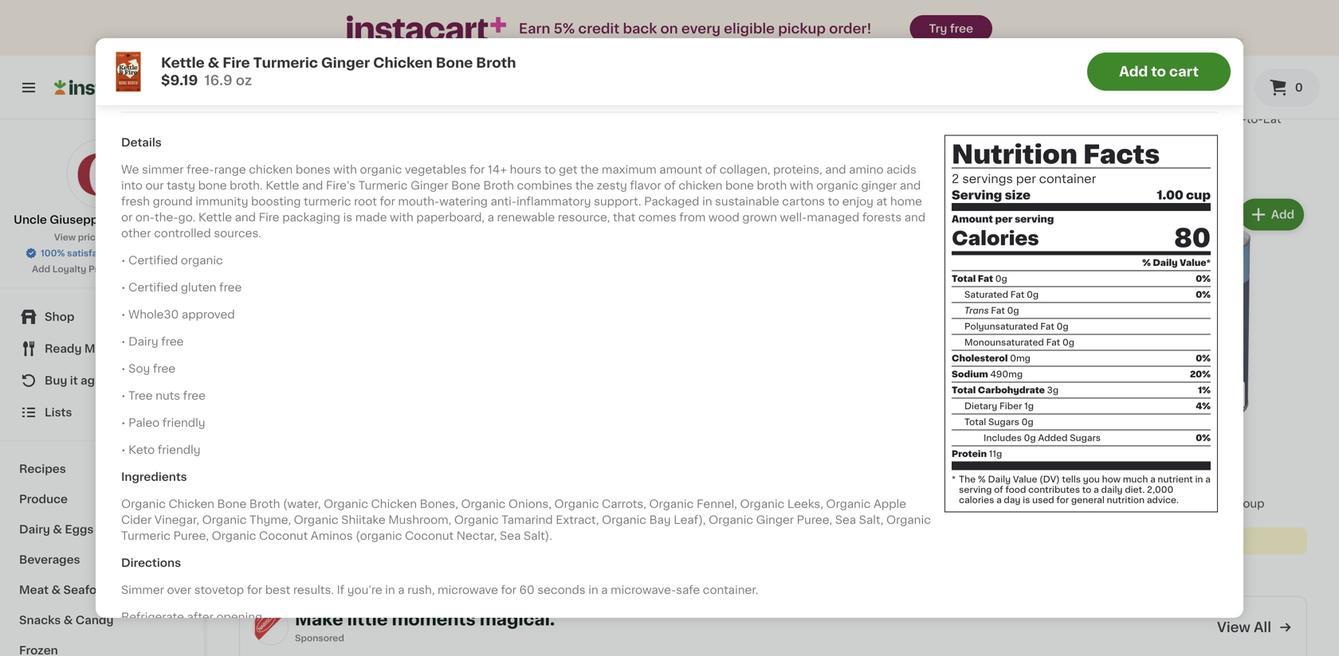 Task type: vqa. For each thing, say whether or not it's contained in the screenshot.
Dietary
yes



Task type: describe. For each thing, give the bounding box(es) containing it.
5:50pm
[[1187, 82, 1235, 93]]

fat up the monounsaturated
[[1040, 322, 1054, 331]]

fiber
[[999, 402, 1022, 411]]

1.00 cup
[[1157, 190, 1211, 201]]

• for • tree nuts free
[[121, 391, 126, 402]]

a up 2,000 at the right of the page
[[1150, 475, 1156, 484]]

& for snacks & candy
[[64, 615, 73, 627]]

whole30
[[128, 309, 179, 321]]

% inside * the % daily value (dv) tells you how much a nutrient in a serving of food contributes to a daily diet. 2,000 calories a day is used for general nutrition advice.
[[978, 475, 986, 484]]

serving
[[952, 190, 1002, 201]]

0g up saturated fat 0g
[[995, 274, 1007, 283]]

chicken up mushroom,
[[371, 499, 417, 510]]

19 inside $ 5 19
[[1072, 462, 1082, 471]]

0 horizontal spatial sea
[[500, 531, 521, 542]]

to up combines
[[544, 164, 556, 176]]

free right try at the top of the page
[[950, 23, 973, 34]]

chicken inside 'kettle & fire turmeric ginger chicken bone broth 16.9 oz'
[[404, 482, 450, 494]]

collagen,
[[720, 164, 770, 176]]

view for view pricing policy
[[54, 233, 76, 242]]

• for • dairy free
[[121, 337, 126, 348]]

0 vertical spatial sugars
[[988, 418, 1019, 427]]

12 hungarian mushroom soup
[[239, 92, 391, 125]]

nabisco image
[[253, 610, 289, 646]]

is inside * the % daily value (dv) tells you how much a nutrient in a serving of food contributes to a daily diet. 2,000 calories a day is used for general nutrition advice.
[[1023, 496, 1030, 505]]

diet.
[[1125, 486, 1145, 494]]

100% satisfaction guarantee
[[41, 249, 169, 258]]

try
[[929, 23, 947, 34]]

ready-
[[1205, 113, 1247, 125]]

0 vertical spatial all
[[167, 84, 179, 93]]

inflammatory
[[516, 196, 591, 207]]

trans
[[964, 306, 989, 315]]

ginger inside 'kettle & fire turmeric ginger chicken bone broth 16.9 oz'
[[363, 482, 401, 494]]

3 add button from the left
[[971, 200, 1032, 229]]

instacart logo image
[[54, 78, 150, 97]]

results.
[[293, 585, 334, 596]]

in inside we simmer free-range chicken bones with organic vegetables for 14+ hours to get the maximum amount of collagen, proteins, and amino acids into our tasty bone broth. kettle and fire's turmeric ginger bone broth combines the zesty flavor of chicken bone broth with organic ginger and fresh ground immunity boosting turmeric root for mouth-watering anti-inflammatory support. packaged in sustainable cartons to enjoy at home or on-the-go. kettle and fire packaging is made with paperboard, a renewable resource, that comes from wood grown well-managed forests and other controlled sources.
[[702, 196, 712, 207]]

includes 0g added sugars
[[984, 434, 1101, 443]]

60
[[519, 585, 535, 596]]

pub-
[[845, 113, 872, 125]]

other
[[121, 228, 151, 239]]

1 bone from the left
[[198, 180, 227, 191]]

14+
[[488, 164, 507, 176]]

chicken inside 4 campbell's pub-style chicken pot pie soup
[[904, 113, 950, 125]]

2,000
[[1147, 486, 1173, 494]]

sponsored badge image for kettle & fire turmeric ginger chicken bone broth
[[239, 526, 287, 535]]

value
[[1013, 475, 1037, 484]]

0 horizontal spatial of
[[664, 180, 676, 191]]

1 add button from the left
[[430, 200, 492, 229]]

uncle giuseppe's marketplace link
[[14, 139, 190, 228]]

ginger inside organic chicken bone broth (water, organic chicken bones, organic onions, organic carrots, organic fennel, organic leeks, organic apple cider vinegar, organic thyme, organic shiitake mushroom, organic tamarind extract, organic bay leaf), organic ginger puree, sea salt, organic turmeric puree, organic coconut aminos (organic coconut nectar, sea salt).
[[756, 515, 794, 526]]

0g right the monounsaturated
[[1062, 338, 1074, 347]]

3 lipton instant soup mix extra noodle
[[509, 92, 716, 125]]

2 bone from the left
[[725, 180, 754, 191]]

view for view all
[[1217, 621, 1250, 635]]

per inside nutrition facts 2 servings per container
[[1016, 173, 1036, 185]]

proteins,
[[773, 164, 822, 176]]

bone inside 'kettle & fire turmeric ginger chicken bone broth 16.9 oz'
[[452, 482, 482, 494]]

beverages
[[19, 555, 80, 566]]

0 button
[[1255, 69, 1320, 107]]

broth.
[[230, 180, 263, 191]]

ingredients
[[121, 472, 187, 483]]

monounsaturated
[[964, 338, 1044, 347]]

to inside "button"
[[1151, 65, 1166, 79]]

daily inside * the % daily value (dv) tells you how much a nutrient in a serving of food contributes to a daily diet. 2,000 calories a day is used for general nutrition advice.
[[988, 475, 1011, 484]]

nutrition
[[1107, 496, 1145, 505]]

view all
[[1217, 621, 1271, 635]]

safe
[[676, 585, 700, 596]]

calories
[[952, 229, 1039, 248]]

for inside * the % daily value (dv) tells you how much a nutrient in a serving of food contributes to a daily diet. 2,000 calories a day is used for general nutrition advice.
[[1056, 496, 1069, 505]]

a up chickarina
[[1205, 475, 1211, 484]]

mushroom
[[300, 113, 360, 125]]

0 horizontal spatial with
[[333, 164, 357, 176]]

total fat 0g
[[952, 274, 1007, 283]]

anti-
[[491, 196, 517, 207]]

hours
[[510, 164, 541, 176]]

calories
[[959, 496, 994, 505]]

1%
[[1198, 386, 1211, 395]]

turmeric inside kettle & fire turmeric ginger chicken bone broth $9.19 16.9 oz
[[253, 56, 318, 70]]

bay
[[649, 515, 671, 526]]

* the % daily value (dv) tells you how much a nutrient in a serving of food contributes to a daily diet. 2,000 calories a day is used for general nutrition advice.
[[952, 475, 1211, 505]]

1 horizontal spatial serving
[[1015, 215, 1054, 224]]

noodle inside '3 lipton instant soup mix extra noodle'
[[676, 113, 716, 125]]

bone inside organic chicken bone broth (water, organic chicken bones, organic onions, organic carrots, organic fennel, organic leeks, organic apple cider vinegar, organic thyme, organic shiitake mushroom, organic tamarind extract, organic bay leaf), organic ginger puree, sea salt, organic turmeric puree, organic coconut aminos (organic coconut nectar, sea salt).
[[217, 499, 247, 510]]

ginger inside we simmer free-range chicken bones with organic vegetables for 14+ hours to get the maximum amount of collagen, proteins, and amino acids into our tasty bone broth. kettle and fire's turmeric ginger bone broth combines the zesty flavor of chicken bone broth with organic ginger and fresh ground immunity boosting turmeric root for mouth-watering anti-inflammatory support. packaged in sustainable cartons to enjoy at home or on-the-go. kettle and fire packaging is made with paperboard, a renewable resource, that comes from wood grown well-managed forests and other controlled sources.
[[411, 180, 448, 191]]

bone inside kettle & fire turmeric ginger chicken bone broth $9.19 16.9 oz
[[436, 56, 473, 70]]

free right soy at the bottom left of the page
[[153, 364, 175, 375]]

kettle inside kettle & fire turmeric ginger chicken bone broth $9.19 16.9 oz
[[161, 56, 205, 70]]

8.5 oz button
[[509, 195, 767, 509]]

soup for 3
[[589, 113, 619, 125]]

magical.
[[480, 612, 555, 628]]

certified for gluten
[[128, 282, 178, 293]]

beverages link
[[10, 545, 194, 575]]

is inside we simmer free-range chicken bones with organic vegetables for 14+ hours to get the maximum amount of collagen, proteins, and amino acids into our tasty bone broth. kettle and fire's turmeric ginger bone broth combines the zesty flavor of chicken bone broth with organic ginger and fresh ground immunity boosting turmeric root for mouth-watering anti-inflammatory support. packaged in sustainable cartons to enjoy at home or on-the-go. kettle and fire packaging is made with paperboard, a renewable resource, that comes from wood grown well-managed forests and other controlled sources.
[[343, 212, 352, 223]]

progresso for progresso traditional, chicken noodle soup 19 oz
[[780, 498, 836, 510]]

free
[[1178, 113, 1202, 125]]

for right root
[[380, 196, 395, 207]]

and left amino on the right top of the page
[[825, 164, 846, 176]]

serving inside * the % daily value (dv) tells you how much a nutrient in a serving of food contributes to a daily diet. 2,000 calories a day is used for general nutrition advice.
[[959, 486, 992, 494]]

nectar,
[[457, 531, 497, 542]]

amino
[[849, 164, 884, 176]]

& for dairy & eggs
[[53, 524, 62, 536]]

a left microwave-
[[601, 585, 608, 596]]

free right gluten
[[219, 282, 242, 293]]

well-
[[780, 212, 807, 223]]

cup
[[1186, 190, 1211, 201]]

total for dietary fiber 1g
[[952, 386, 976, 395]]

total for saturated fat 0g
[[952, 274, 976, 283]]

you
[[1083, 475, 1100, 484]]

0 vertical spatial %
[[1142, 259, 1151, 267]]

express icon image
[[347, 15, 506, 42]]

for left 14+
[[470, 164, 485, 176]]

2 vertical spatial organic
[[181, 255, 223, 266]]

and down 'home'
[[904, 212, 926, 223]]

product group containing 6
[[1050, 0, 1307, 170]]

snacks & candy link
[[10, 606, 194, 636]]

0g down saturated fat 0g
[[1007, 306, 1019, 315]]

thai
[[1107, 129, 1130, 140]]

range
[[214, 164, 246, 176]]

of inside * the % daily value (dv) tells you how much a nutrient in a serving of food contributes to a daily diet. 2,000 calories a day is used for general nutrition advice.
[[994, 486, 1003, 494]]

1 horizontal spatial chicken
[[679, 180, 722, 191]]

turmeric inside 'kettle & fire turmeric ginger chicken bone broth 16.9 oz'
[[311, 482, 360, 494]]

a down you
[[1094, 486, 1099, 494]]

instant
[[548, 113, 587, 125]]

0% for total fat 0g
[[1196, 274, 1211, 283]]

much
[[1123, 475, 1148, 484]]

1.00
[[1157, 190, 1183, 201]]

traditional, for chickarina
[[1110, 498, 1171, 510]]

tasty
[[167, 180, 195, 191]]

turmeric inside we simmer free-range chicken bones with organic vegetables for 14+ hours to get the maximum amount of collagen, proteins, and amino acids into our tasty bone broth. kettle and fire's turmeric ginger bone broth combines the zesty flavor of chicken bone broth with organic ginger and fresh ground immunity boosting turmeric root for mouth-watering anti-inflammatory support. packaged in sustainable cartons to enjoy at home or on-the-go. kettle and fire packaging is made with paperboard, a renewable resource, that comes from wood grown well-managed forests and other controlled sources.
[[358, 180, 408, 191]]

dairy inside "link"
[[19, 524, 50, 536]]

lipton
[[509, 113, 545, 125]]

try free
[[929, 23, 973, 34]]

• for • soy free
[[121, 364, 126, 375]]

chicken up vinegar,
[[169, 499, 214, 510]]

fat for total
[[978, 274, 993, 283]]

& for meat & seafood
[[51, 585, 61, 596]]

in right seconds
[[588, 585, 598, 596]]

broth inside kettle & fire turmeric ginger chicken bone broth $9.19 16.9 oz
[[476, 56, 516, 70]]

1 vertical spatial the
[[575, 180, 594, 191]]

save inside product group
[[1108, 484, 1129, 493]]

cider
[[121, 515, 152, 526]]

oz inside kettle & fire turmeric ginger chicken bone broth $9.19 16.9 oz
[[236, 74, 252, 87]]

4 campbell's pub-style chicken pot pie soup
[[780, 92, 1024, 125]]

a inside we simmer free-range chicken bones with organic vegetables for 14+ hours to get the maximum amount of collagen, proteins, and amino acids into our tasty bone broth. kettle and fire's turmeric ginger bone broth combines the zesty flavor of chicken bone broth with organic ginger and fresh ground immunity boosting turmeric root for mouth-watering anti-inflammatory support. packaged in sustainable cartons to enjoy at home or on-the-go. kettle and fire packaging is made with paperboard, a renewable resource, that comes from wood grown well-managed forests and other controlled sources.
[[488, 212, 494, 223]]

add inside "button"
[[1119, 65, 1148, 79]]

and up sources. at the left of page
[[235, 212, 256, 223]]

add to cart button
[[1087, 53, 1231, 91]]

all stores
[[167, 84, 209, 93]]

pot
[[953, 113, 972, 125]]

chicken inside progresso traditional, chicken noodle soup 19 oz
[[903, 498, 949, 510]]

recipes
[[19, 464, 66, 475]]

0g right polyunsaturated
[[1057, 322, 1069, 331]]

turmeric inside organic chicken bone broth (water, organic chicken bones, organic onions, organic carrots, organic fennel, organic leeks, organic apple cider vinegar, organic thyme, organic shiitake mushroom, organic tamarind extract, organic bay leaf), organic ginger puree, sea salt, organic turmeric puree, organic coconut aminos (organic coconut nectar, sea salt).
[[121, 531, 171, 542]]

0g up trans fat 0g polyunsaturated fat 0g monounsaturated fat 0g
[[1027, 290, 1039, 299]]

progresso for progresso traditional, chickarina soup
[[1050, 498, 1107, 510]]

kettle inside 'kettle & fire turmeric ginger chicken bone broth 16.9 oz'
[[239, 482, 273, 494]]

paperboard,
[[416, 212, 485, 223]]

noodle inside 6 miracle noodle  gluten free ready-to-eat meal, pad thai 9.9 oz
[[1094, 113, 1134, 125]]

4 0% from the top
[[1196, 434, 1211, 443]]

fire for kettle & fire turmeric ginger chicken bone broth $9.19 16.9 oz
[[223, 56, 250, 70]]

bones
[[296, 164, 331, 176]]

to inside * the % daily value (dv) tells you how much a nutrient in a serving of food contributes to a daily diet. 2,000 calories a day is used for general nutrition advice.
[[1082, 486, 1091, 494]]

meat & seafood
[[19, 585, 112, 596]]

oz inside progresso traditional, chicken noodle soup 19 oz
[[792, 514, 802, 523]]

uncle giuseppe's marketplace logo image
[[67, 139, 137, 209]]

1 vertical spatial sponsored badge image
[[509, 510, 558, 519]]

buy it again
[[45, 375, 112, 387]]

soup for progresso
[[1236, 498, 1265, 510]]

broth inside 'kettle & fire turmeric ginger chicken bone broth 16.9 oz'
[[239, 498, 270, 510]]

5%
[[554, 22, 575, 35]]

enjoy
[[842, 196, 874, 207]]

and up 'home'
[[900, 180, 921, 191]]

0 horizontal spatial chicken
[[249, 164, 293, 176]]

16.9 inside 'kettle & fire turmeric ginger chicken bone broth 16.9 oz'
[[239, 514, 257, 523]]

mouth-
[[398, 196, 439, 207]]

stores
[[181, 84, 209, 93]]

0 vertical spatial save
[[141, 265, 162, 274]]

free right the nuts
[[183, 391, 206, 402]]

add loyalty program to save link
[[32, 263, 171, 276]]

fire's
[[326, 180, 356, 191]]

meat
[[19, 585, 49, 596]]

salt,
[[859, 515, 884, 526]]

mix
[[621, 113, 641, 125]]

fat for saturated
[[1011, 290, 1025, 299]]

0% for cholesterol 0mg
[[1196, 354, 1211, 363]]

satisfaction
[[67, 249, 121, 258]]

for left 60
[[501, 585, 516, 596]]

resource,
[[558, 212, 610, 223]]

broth inside we simmer free-range chicken bones with organic vegetables for 14+ hours to get the maximum amount of collagen, proteins, and amino acids into our tasty bone broth. kettle and fire's turmeric ginger bone broth combines the zesty flavor of chicken bone broth with organic ginger and fresh ground immunity boosting turmeric root for mouth-watering anti-inflammatory support. packaged in sustainable cartons to enjoy at home or on-the-go. kettle and fire packaging is made with paperboard, a renewable resource, that comes from wood grown well-managed forests and other controlled sources.
[[483, 180, 514, 191]]

certified for organic
[[128, 255, 178, 266]]

product group containing 5
[[1050, 195, 1307, 555]]

sponsored badge image for 6
[[1050, 157, 1098, 166]]

trans fat 0g polyunsaturated fat 0g monounsaturated fat 0g
[[964, 306, 1074, 347]]

free down • whole30 approved
[[161, 337, 184, 348]]

to down guarantee
[[129, 265, 139, 274]]

oz inside button
[[526, 498, 536, 507]]

cartons
[[782, 196, 825, 207]]

0g left 'added'
[[1024, 434, 1036, 443]]



Task type: locate. For each thing, give the bounding box(es) containing it.
buy it again link
[[10, 365, 194, 397]]

oz down leeks,
[[792, 514, 802, 523]]

& inside dairy & eggs "link"
[[53, 524, 62, 536]]

0 horizontal spatial coconut
[[259, 531, 308, 542]]

0 vertical spatial the
[[580, 164, 599, 176]]

serving down size in the right of the page
[[1015, 215, 1054, 224]]

added
[[1038, 434, 1068, 443]]

friendly for • paleo friendly
[[162, 418, 205, 429]]

& up stores
[[208, 56, 219, 70]]

& for kettle & fire turmeric ginger chicken bone broth $9.19 16.9 oz
[[208, 56, 219, 70]]

0 vertical spatial total
[[952, 274, 976, 283]]

a left day in the bottom of the page
[[996, 496, 1002, 505]]

used
[[1032, 496, 1054, 505]]

dairy up soy at the bottom left of the page
[[128, 337, 158, 348]]

certified down other
[[128, 255, 178, 266]]

kettle down immunity
[[198, 212, 232, 223]]

rush,
[[407, 585, 435, 596]]

sponsored badge image
[[1050, 157, 1098, 166], [509, 510, 558, 519], [239, 526, 287, 535]]

2 vertical spatial with
[[390, 212, 413, 223]]

soup down the food
[[996, 498, 1025, 510]]

1 vertical spatial of
[[664, 180, 676, 191]]

per up calories
[[995, 215, 1013, 224]]

progresso inside product group
[[1050, 498, 1107, 510]]

in inside * the % daily value (dv) tells you how much a nutrient in a serving of food contributes to a daily diet. 2,000 calories a day is used for general nutrition advice.
[[1195, 475, 1203, 484]]

paleo
[[128, 418, 160, 429]]

• whole30 approved
[[121, 309, 235, 321]]

aminos
[[311, 531, 353, 542]]

onions,
[[508, 499, 552, 510]]

view
[[54, 233, 76, 242], [1217, 621, 1250, 635]]

1 horizontal spatial per
[[1016, 173, 1036, 185]]

sources.
[[214, 228, 261, 239]]

0 horizontal spatial all
[[167, 84, 179, 93]]

0mg
[[1010, 354, 1031, 363]]

coconut down thyme,
[[259, 531, 308, 542]]

5 • from the top
[[121, 364, 126, 375]]

packaging
[[282, 212, 340, 223]]

turmeric up root
[[358, 180, 408, 191]]

0 vertical spatial friendly
[[162, 418, 205, 429]]

noodle down the the
[[952, 498, 993, 510]]

soup right pie on the right top of page
[[995, 113, 1024, 125]]

ginger down leeks,
[[756, 515, 794, 526]]

product group
[[1050, 0, 1307, 170], [239, 195, 497, 539], [509, 195, 767, 523], [780, 195, 1037, 574], [1050, 195, 1307, 555]]

sustainable
[[715, 196, 779, 207]]

0 horizontal spatial dairy
[[19, 524, 50, 536]]

1 traditional, from the left
[[839, 498, 900, 510]]

(dv)
[[1040, 475, 1060, 484]]

save down guarantee
[[141, 265, 162, 274]]

sea down tamarind
[[500, 531, 521, 542]]

2 certified from the top
[[128, 282, 178, 293]]

a left rush,
[[398, 585, 405, 596]]

1 vertical spatial sugars
[[1070, 434, 1101, 443]]

food
[[1005, 486, 1026, 494]]

of left the food
[[994, 486, 1003, 494]]

1 vertical spatial friendly
[[158, 445, 200, 456]]

fat up polyunsaturated
[[991, 306, 1005, 315]]

1 vertical spatial all
[[1254, 621, 1271, 635]]

tamarind
[[502, 515, 553, 526]]

get
[[559, 164, 577, 176]]

snacks & candy
[[19, 615, 114, 627]]

1 horizontal spatial puree,
[[797, 515, 832, 526]]

lists link
[[10, 397, 194, 429]]

kettle & fire turmeric ginger chicken bone broth $9.19 16.9 oz
[[161, 56, 516, 87]]

organic up "enjoy"
[[816, 180, 858, 191]]

traditional, inside product group
[[1110, 498, 1171, 510]]

6 • from the top
[[121, 391, 126, 402]]

• for • keto friendly
[[121, 445, 126, 456]]

16.9 right vinegar,
[[239, 514, 257, 523]]

11g
[[989, 450, 1002, 459]]

1 horizontal spatial bone
[[725, 180, 754, 191]]

amount
[[952, 215, 993, 224]]

9.9
[[1050, 145, 1064, 154]]

hungarian
[[239, 113, 297, 125]]

1 horizontal spatial 16.9
[[239, 514, 257, 523]]

0 vertical spatial 16.9
[[204, 74, 232, 87]]

day
[[1004, 496, 1021, 505]]

• down program
[[121, 282, 126, 293]]

16.9 inside kettle & fire turmeric ginger chicken bone broth $9.19 16.9 oz
[[204, 74, 232, 87]]

1 horizontal spatial traditional,
[[1110, 498, 1171, 510]]

fire inside we simmer free-range chicken bones with organic vegetables for 14+ hours to get the maximum amount of collagen, proteins, and amino acids into our tasty bone broth. kettle and fire's turmeric ginger bone broth combines the zesty flavor of chicken bone broth with organic ginger and fresh ground immunity boosting turmeric root for mouth-watering anti-inflammatory support. packaged in sustainable cartons to enjoy at home or on-the-go. kettle and fire packaging is made with paperboard, a renewable resource, that comes from wood grown well-managed forests and other controlled sources.
[[259, 212, 279, 223]]

campbell's
[[780, 113, 842, 125]]

fire for kettle & fire turmeric ginger chicken bone broth 16.9 oz
[[287, 482, 308, 494]]

for left best
[[247, 585, 262, 596]]

1 • from the top
[[121, 255, 126, 266]]

0% for saturated fat 0g
[[1196, 290, 1211, 299]]

1 vertical spatial certified
[[128, 282, 178, 293]]

• for • certified gluten free
[[121, 282, 126, 293]]

0 vertical spatial sponsored badge image
[[1050, 157, 1098, 166]]

total down the dietary
[[964, 418, 986, 427]]

19 right 5
[[1072, 462, 1082, 471]]

1 vertical spatial %
[[978, 475, 986, 484]]

bone down the express icon
[[436, 56, 473, 70]]

0 horizontal spatial sponsored badge image
[[239, 526, 287, 535]]

0 horizontal spatial daily
[[988, 475, 1011, 484]]

puree, down vinegar,
[[173, 531, 209, 542]]

1 progresso from the left
[[780, 498, 836, 510]]

0 horizontal spatial organic
[[181, 255, 223, 266]]

soup left the mix
[[589, 113, 619, 125]]

7 • from the top
[[121, 418, 126, 429]]

advice.
[[1147, 496, 1179, 505]]

includes
[[984, 434, 1022, 443]]

0 vertical spatial of
[[705, 164, 717, 176]]

oz inside 6 miracle noodle  gluten free ready-to-eat meal, pad thai 9.9 oz
[[1066, 145, 1077, 154]]

soup inside '3 lipton instant soup mix extra noodle'
[[589, 113, 619, 125]]

saturated
[[964, 290, 1008, 299]]

salt).
[[524, 531, 552, 542]]

1 horizontal spatial with
[[390, 212, 413, 223]]

1 vertical spatial dairy
[[19, 524, 50, 536]]

broth inside organic chicken bone broth (water, organic chicken bones, organic onions, organic carrots, organic fennel, organic leeks, organic apple cider vinegar, organic thyme, organic shiitake mushroom, organic tamarind extract, organic bay leaf), organic ginger puree, sea salt, organic turmeric puree, organic coconut aminos (organic coconut nectar, sea salt).
[[249, 499, 280, 510]]

to up the 'managed'
[[828, 196, 839, 207]]

fire inside 'kettle & fire turmeric ginger chicken bone broth 16.9 oz'
[[287, 482, 308, 494]]

wood
[[709, 212, 740, 223]]

produce link
[[10, 485, 194, 515]]

0 horizontal spatial sugars
[[988, 418, 1019, 427]]

pad
[[1083, 129, 1104, 140]]

0 horizontal spatial progresso
[[780, 498, 836, 510]]

0 horizontal spatial bone
[[198, 180, 227, 191]]

1 vertical spatial with
[[790, 180, 813, 191]]

tells
[[1062, 475, 1081, 484]]

we
[[121, 164, 139, 176]]

4 • from the top
[[121, 337, 126, 348]]

produce
[[19, 494, 68, 505]]

make little moments magical. spo nsored
[[295, 612, 555, 643]]

• for • paleo friendly
[[121, 418, 126, 429]]

1 vertical spatial puree,
[[173, 531, 209, 542]]

2 vertical spatial fire
[[287, 482, 308, 494]]

2 horizontal spatial organic
[[816, 180, 858, 191]]

uncle giuseppe's marketplace
[[14, 214, 190, 226]]

0 horizontal spatial 19
[[780, 514, 789, 523]]

1 horizontal spatial sponsored badge image
[[509, 510, 558, 519]]

oz
[[236, 74, 252, 87], [1066, 145, 1077, 154], [526, 498, 536, 507], [259, 514, 270, 523], [792, 514, 802, 523]]

sea left salt,
[[835, 515, 856, 526]]

traditional, for chicken
[[839, 498, 900, 510]]

soup inside 4 campbell's pub-style chicken pot pie soup
[[995, 113, 1024, 125]]

microwave
[[438, 585, 498, 596]]

sugars up includes
[[988, 418, 1019, 427]]

progresso traditional, chicken noodle soup 19 oz
[[780, 498, 1025, 523]]

total down 'sodium'
[[952, 386, 976, 395]]

our
[[145, 180, 164, 191]]

1 vertical spatial organic
[[816, 180, 858, 191]]

2 vertical spatial of
[[994, 486, 1003, 494]]

& inside snacks & candy link
[[64, 615, 73, 627]]

shop
[[45, 312, 74, 323]]

1 horizontal spatial %
[[1142, 259, 1151, 267]]

1 vertical spatial daily
[[988, 475, 1011, 484]]

• left keto
[[121, 445, 126, 456]]

in right nutrient
[[1195, 475, 1203, 484]]

sodium 490mg
[[952, 370, 1023, 379]]

sponsored badge image inside product group
[[1050, 157, 1098, 166]]

None search field
[[228, 65, 672, 110]]

& inside meat & seafood link
[[51, 585, 61, 596]]

kettle up '$9.19'
[[161, 56, 205, 70]]

0 vertical spatial is
[[343, 212, 352, 223]]

0 horizontal spatial view
[[54, 233, 76, 242]]

total up saturated
[[952, 274, 976, 283]]

& up (water,
[[276, 482, 285, 494]]

0 horizontal spatial 16.9
[[204, 74, 232, 87]]

3 0% from the top
[[1196, 354, 1211, 363]]

2 horizontal spatial with
[[790, 180, 813, 191]]

•
[[121, 255, 126, 266], [121, 282, 126, 293], [121, 309, 126, 321], [121, 337, 126, 348], [121, 364, 126, 375], [121, 391, 126, 402], [121, 418, 126, 429], [121, 445, 126, 456]]

2 0% from the top
[[1196, 290, 1211, 299]]

soup right mushroom
[[362, 113, 391, 125]]

1 horizontal spatial is
[[1023, 496, 1030, 505]]

2 progresso from the left
[[1050, 498, 1107, 510]]

sugars right 'added'
[[1070, 434, 1101, 443]]

sponsored badge image up the container in the top right of the page
[[1050, 157, 1098, 166]]

oz up 12
[[236, 74, 252, 87]]

1 horizontal spatial coconut
[[405, 531, 454, 542]]

maximum
[[602, 164, 657, 176]]

fire up 12
[[223, 56, 250, 70]]

daily up the food
[[988, 475, 1011, 484]]

on-
[[135, 212, 155, 223]]

1 horizontal spatial view
[[1217, 621, 1250, 635]]

ginger
[[321, 56, 370, 70], [411, 180, 448, 191], [363, 482, 401, 494], [756, 515, 794, 526]]

0 vertical spatial with
[[333, 164, 357, 176]]

1 horizontal spatial dairy
[[128, 337, 158, 348]]

the down get
[[575, 180, 594, 191]]

noodle inside progresso traditional, chicken noodle soup 19 oz
[[952, 498, 993, 510]]

1 vertical spatial serving
[[959, 486, 992, 494]]

or
[[121, 212, 133, 223]]

fat for trans
[[991, 306, 1005, 315]]

ginger up 12 hungarian mushroom soup
[[321, 56, 370, 70]]

with up 'fire's'
[[333, 164, 357, 176]]

kettle up the boosting
[[266, 180, 299, 191]]

and down the bones
[[302, 180, 323, 191]]

0 vertical spatial sea
[[835, 515, 856, 526]]

0 horizontal spatial puree,
[[173, 531, 209, 542]]

1 vertical spatial view
[[1217, 621, 1250, 635]]

ready by 5:50pm link
[[1101, 78, 1235, 97]]

ginger up shiitake
[[363, 482, 401, 494]]

0 vertical spatial per
[[1016, 173, 1036, 185]]

1 vertical spatial sea
[[500, 531, 521, 542]]

add button inside product group
[[1241, 200, 1302, 229]]

add inside product group
[[1271, 209, 1294, 220]]

0 vertical spatial view
[[54, 233, 76, 242]]

add button down vegetables
[[430, 200, 492, 229]]

traditional, up salt,
[[839, 498, 900, 510]]

% left value* in the right top of the page
[[1142, 259, 1151, 267]]

1 vertical spatial chicken
[[679, 180, 722, 191]]

little
[[347, 612, 388, 628]]

ginger inside kettle & fire turmeric ginger chicken bone broth $9.19 16.9 oz
[[321, 56, 370, 70]]

per
[[1016, 173, 1036, 185], [995, 215, 1013, 224]]

1 horizontal spatial of
[[705, 164, 717, 176]]

1 horizontal spatial fire
[[259, 212, 279, 223]]

credit
[[578, 22, 620, 35]]

cholesterol 0mg
[[952, 354, 1031, 363]]

3g
[[1047, 386, 1059, 395]]

serving up calories
[[959, 486, 992, 494]]

0 vertical spatial serving
[[1015, 215, 1054, 224]]

for down spend
[[1056, 496, 1069, 505]]

certified up the whole30
[[128, 282, 178, 293]]

5
[[1059, 461, 1070, 478]]

add loyalty program to save
[[32, 265, 162, 274]]

bone down 'collagen,'
[[725, 180, 754, 191]]

2 vertical spatial sponsored badge image
[[239, 526, 287, 535]]

• for • certified organic
[[121, 255, 126, 266]]

2 horizontal spatial noodle
[[1094, 113, 1134, 125]]

dairy & eggs
[[19, 524, 94, 536]]

per up size in the right of the page
[[1016, 173, 1036, 185]]

oz inside 'kettle & fire turmeric ginger chicken bone broth 16.9 oz'
[[259, 514, 270, 523]]

1 coconut from the left
[[259, 531, 308, 542]]

0 horizontal spatial serving
[[959, 486, 992, 494]]

• soy free
[[121, 364, 175, 375]]

1 vertical spatial 19
[[780, 514, 789, 523]]

• down the policy
[[121, 255, 126, 266]]

controlled
[[154, 228, 211, 239]]

serving size
[[952, 190, 1031, 201]]

1 horizontal spatial all
[[1254, 621, 1271, 635]]

the
[[580, 164, 599, 176], [575, 180, 594, 191]]

19 inside progresso traditional, chicken noodle soup 19 oz
[[780, 514, 789, 523]]

& left the candy
[[64, 615, 73, 627]]

2 add button from the left
[[700, 200, 762, 229]]

over
[[167, 585, 191, 596]]

dairy & eggs link
[[10, 515, 194, 545]]

8 • from the top
[[121, 445, 126, 456]]

save
[[141, 265, 162, 274], [1108, 484, 1129, 493]]

1 horizontal spatial noodle
[[952, 498, 993, 510]]

2 • from the top
[[121, 282, 126, 293]]

value*
[[1180, 259, 1211, 267]]

chicken up bones,
[[404, 482, 450, 494]]

bone inside we simmer free-range chicken bones with organic vegetables for 14+ hours to get the maximum amount of collagen, proteins, and amino acids into our tasty bone broth. kettle and fire's turmeric ginger bone broth combines the zesty flavor of chicken bone broth with organic ginger and fresh ground immunity boosting turmeric root for mouth-watering anti-inflammatory support. packaged in sustainable cartons to enjoy at home or on-the-go. kettle and fire packaging is made with paperboard, a renewable resource, that comes from wood grown well-managed forests and other controlled sources.
[[451, 180, 480, 191]]

bone up watering
[[451, 180, 480, 191]]

• paleo friendly
[[121, 418, 205, 429]]

sponsored badge image down (water,
[[239, 526, 287, 535]]

bone up immunity
[[198, 180, 227, 191]]

1 horizontal spatial 19
[[1072, 462, 1082, 471]]

soup inside 12 hungarian mushroom soup
[[362, 113, 391, 125]]

uncle
[[14, 214, 47, 226]]

fire inside kettle & fire turmeric ginger chicken bone broth $9.19 16.9 oz
[[223, 56, 250, 70]]

1 horizontal spatial daily
[[1153, 259, 1178, 267]]

soup inside progresso traditional, chicken noodle soup 19 oz
[[996, 498, 1025, 510]]

2 horizontal spatial fire
[[287, 482, 308, 494]]

0 vertical spatial daily
[[1153, 259, 1178, 267]]

dairy down produce
[[19, 524, 50, 536]]

chicken down amount
[[679, 180, 722, 191]]

fat up 3g
[[1046, 338, 1060, 347]]

best
[[265, 585, 290, 596]]

2 vertical spatial total
[[964, 418, 986, 427]]

with down mouth-
[[390, 212, 413, 223]]

1 vertical spatial total
[[952, 386, 976, 395]]

&
[[208, 56, 219, 70], [276, 482, 285, 494], [53, 524, 62, 536], [51, 585, 61, 596], [64, 615, 73, 627]]

& for kettle & fire turmeric ginger chicken bone broth 16.9 oz
[[276, 482, 285, 494]]

1 0% from the top
[[1196, 274, 1211, 283]]

3 • from the top
[[121, 309, 126, 321]]

puree, down leeks,
[[797, 515, 832, 526]]

0 vertical spatial puree,
[[797, 515, 832, 526]]

to up general
[[1082, 486, 1091, 494]]

broth
[[757, 180, 787, 191]]

0 horizontal spatial is
[[343, 212, 352, 223]]

progresso inside progresso traditional, chicken noodle soup 19 oz
[[780, 498, 836, 510]]

kettle up thyme,
[[239, 482, 273, 494]]

100% satisfaction guarantee button
[[25, 244, 178, 260]]

fire
[[223, 56, 250, 70], [259, 212, 279, 223], [287, 482, 308, 494]]

friendly down the nuts
[[162, 418, 205, 429]]

• for • whole30 approved
[[121, 309, 126, 321]]

oz up best
[[259, 514, 270, 523]]

1 vertical spatial fire
[[259, 212, 279, 223]]

chicken inside kettle & fire turmeric ginger chicken bone broth $9.19 16.9 oz
[[373, 56, 433, 70]]

0 vertical spatial dairy
[[128, 337, 158, 348]]

0 horizontal spatial per
[[995, 215, 1013, 224]]

of up the packaged
[[664, 180, 676, 191]]

servings
[[962, 173, 1013, 185]]

1 horizontal spatial progresso
[[1050, 498, 1107, 510]]

& inside 'kettle & fire turmeric ginger chicken bone broth 16.9 oz'
[[276, 482, 285, 494]]

• left paleo at the left bottom of the page
[[121, 418, 126, 429]]

6
[[1059, 92, 1070, 109]]

turmeric down the cider
[[121, 531, 171, 542]]

• left tree
[[121, 391, 126, 402]]

1 horizontal spatial organic
[[360, 164, 402, 176]]

2 horizontal spatial sponsored badge image
[[1050, 157, 1098, 166]]

1 certified from the top
[[128, 255, 178, 266]]

4 add button from the left
[[1241, 200, 1302, 229]]

traditional, inside progresso traditional, chicken noodle soup 19 oz
[[839, 498, 900, 510]]

8.5 oz
[[509, 498, 536, 507]]

bone up bones,
[[452, 482, 482, 494]]

bone
[[198, 180, 227, 191], [725, 180, 754, 191]]

& right meat
[[51, 585, 61, 596]]

• tree nuts free
[[121, 391, 206, 402]]

1 vertical spatial per
[[995, 215, 1013, 224]]

1 vertical spatial 16.9
[[239, 514, 257, 523]]

vegetables
[[405, 164, 467, 176]]

$5.19 element
[[780, 459, 1037, 480]]

nutrition
[[952, 142, 1078, 167]]

1 vertical spatial is
[[1023, 496, 1030, 505]]

ginger
[[861, 180, 897, 191]]

& inside kettle & fire turmeric ginger chicken bone broth $9.19 16.9 oz
[[208, 56, 219, 70]]

2 traditional, from the left
[[1110, 498, 1171, 510]]

0 vertical spatial 19
[[1072, 462, 1082, 471]]

soup inside product group
[[1236, 498, 1265, 510]]

immunity
[[196, 196, 248, 207]]

coconut down mushroom,
[[405, 531, 454, 542]]

to up ready
[[1151, 65, 1166, 79]]

pricing
[[78, 233, 110, 242]]

0 horizontal spatial %
[[978, 475, 986, 484]]

zesty
[[597, 180, 627, 191]]

on
[[660, 22, 678, 35]]

daily
[[1101, 486, 1123, 494]]

0 horizontal spatial save
[[141, 265, 162, 274]]

in right you're
[[385, 585, 395, 596]]

4
[[789, 92, 800, 109]]

0 vertical spatial fire
[[223, 56, 250, 70]]

at
[[876, 196, 887, 207]]

fat right saturated
[[1011, 290, 1025, 299]]

2 horizontal spatial of
[[994, 486, 1003, 494]]

into
[[121, 180, 143, 191]]

apple
[[874, 499, 906, 510]]

friendly for • keto friendly
[[158, 445, 200, 456]]

& left eggs at the bottom
[[53, 524, 62, 536]]

meat & seafood link
[[10, 575, 194, 606]]

0g down 1g
[[1022, 418, 1034, 427]]

• down the "shop" link
[[121, 337, 126, 348]]

2 coconut from the left
[[405, 531, 454, 542]]

view inside view pricing policy "link"
[[54, 233, 76, 242]]

0 vertical spatial chicken
[[249, 164, 293, 176]]

carrots,
[[602, 499, 646, 510]]

soup for 12
[[362, 113, 391, 125]]

earn
[[519, 22, 550, 35]]



